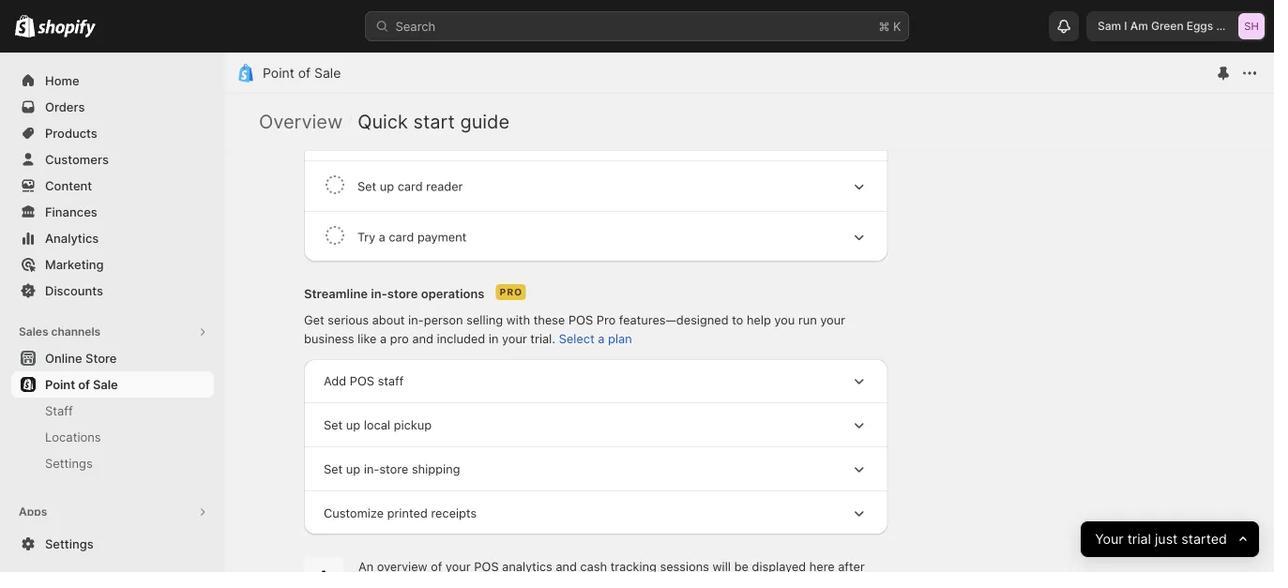 Task type: vqa. For each thing, say whether or not it's contained in the screenshot.
topmost 'Settings'
yes



Task type: locate. For each thing, give the bounding box(es) containing it.
⌘ k
[[879, 19, 901, 33]]

point right icon for point of sale
[[263, 65, 294, 81]]

point of sale down online store
[[45, 377, 118, 392]]

marketing
[[45, 257, 104, 272]]

online store
[[45, 351, 117, 365]]

1 vertical spatial settings link
[[11, 531, 214, 557]]

0 vertical spatial settings link
[[11, 450, 214, 477]]

0 horizontal spatial point of sale link
[[11, 372, 214, 398]]

orders
[[45, 99, 85, 114]]

sale
[[314, 65, 341, 81], [93, 377, 118, 392]]

your
[[1095, 531, 1124, 548]]

of up overview button
[[298, 65, 311, 81]]

channels
[[51, 325, 101, 339]]

1 horizontal spatial point of sale
[[263, 65, 341, 81]]

content link
[[11, 173, 214, 199]]

point of sale link
[[263, 65, 341, 81], [11, 372, 214, 398]]

point of sale link up overview button
[[263, 65, 341, 81]]

0 horizontal spatial point
[[45, 377, 75, 392]]

of
[[298, 65, 311, 81], [78, 377, 90, 392]]

products
[[45, 126, 97, 140]]

sale down store
[[93, 377, 118, 392]]

just
[[1155, 531, 1178, 548]]

settings down apps
[[45, 537, 94, 551]]

and
[[1216, 19, 1236, 33]]

1 horizontal spatial of
[[298, 65, 311, 81]]

0 vertical spatial point of sale
[[263, 65, 341, 81]]

settings link down apps button
[[11, 531, 214, 557]]

settings link
[[11, 450, 214, 477], [11, 531, 214, 557]]

1 settings from the top
[[45, 456, 93, 471]]

online store link
[[11, 345, 214, 372]]

0 vertical spatial point
[[263, 65, 294, 81]]

staff link
[[11, 398, 214, 424]]

0 horizontal spatial sale
[[93, 377, 118, 392]]

eggs
[[1187, 19, 1213, 33]]

1 horizontal spatial point
[[263, 65, 294, 81]]

online store button
[[0, 345, 225, 372]]

2 settings from the top
[[45, 537, 94, 551]]

point of sale link down store
[[11, 372, 214, 398]]

content
[[45, 178, 92, 193]]

products link
[[11, 120, 214, 146]]

1 horizontal spatial sale
[[314, 65, 341, 81]]

discounts link
[[11, 278, 214, 304]]

1 vertical spatial of
[[78, 377, 90, 392]]

0 vertical spatial settings
[[45, 456, 93, 471]]

add
[[45, 531, 69, 546]]

sale up overview button
[[314, 65, 341, 81]]

settings link down locations
[[11, 450, 214, 477]]

point of sale
[[263, 65, 341, 81], [45, 377, 118, 392]]

start
[[413, 110, 455, 133]]

quick start guide
[[358, 110, 510, 133]]

of down online store
[[78, 377, 90, 392]]

sales channels button
[[11, 319, 214, 345]]

point
[[263, 65, 294, 81], [45, 377, 75, 392]]

i
[[1124, 19, 1127, 33]]

settings down locations
[[45, 456, 93, 471]]

0 vertical spatial point of sale link
[[263, 65, 341, 81]]

analytics link
[[11, 225, 214, 251]]

settings
[[45, 456, 93, 471], [45, 537, 94, 551]]

your trial just started
[[1095, 531, 1227, 548]]

point of sale up overview button
[[263, 65, 341, 81]]

0 vertical spatial of
[[298, 65, 311, 81]]

store
[[85, 351, 117, 365]]

sales
[[19, 325, 48, 339]]

1 horizontal spatial shopify image
[[38, 19, 96, 38]]

shopify image
[[15, 15, 35, 37], [38, 19, 96, 38]]

1 vertical spatial sale
[[93, 377, 118, 392]]

apps
[[72, 531, 100, 546]]

1 vertical spatial settings
[[45, 537, 94, 551]]

0 horizontal spatial point of sale
[[45, 377, 118, 392]]

point up staff
[[45, 377, 75, 392]]

finances link
[[11, 199, 214, 225]]



Task type: describe. For each thing, give the bounding box(es) containing it.
2 settings link from the top
[[11, 531, 214, 557]]

search
[[395, 19, 436, 33]]

finances
[[45, 205, 97, 219]]

⌘
[[879, 19, 890, 33]]

1 vertical spatial point of sale link
[[11, 372, 214, 398]]

customers link
[[11, 146, 214, 173]]

am
[[1130, 19, 1148, 33]]

analytics
[[45, 231, 99, 245]]

0 vertical spatial sale
[[314, 65, 341, 81]]

1 vertical spatial point
[[45, 377, 75, 392]]

green
[[1151, 19, 1184, 33]]

home link
[[11, 68, 214, 94]]

quick
[[358, 110, 408, 133]]

customers
[[45, 152, 109, 167]]

your trial just started button
[[1081, 522, 1259, 557]]

k
[[893, 19, 901, 33]]

sales channels
[[19, 325, 101, 339]]

locations
[[45, 430, 101, 444]]

add apps button
[[11, 525, 214, 552]]

started
[[1181, 531, 1227, 548]]

apps
[[19, 505, 47, 519]]

sam i am green eggs and ham
[[1098, 19, 1264, 33]]

apps button
[[11, 499, 214, 525]]

overview
[[259, 110, 343, 133]]

1 horizontal spatial point of sale link
[[263, 65, 341, 81]]

sam
[[1098, 19, 1121, 33]]

home
[[45, 73, 79, 88]]

sam i am green eggs and ham image
[[1238, 13, 1265, 39]]

online
[[45, 351, 82, 365]]

locations link
[[11, 424, 214, 450]]

discounts
[[45, 283, 103, 298]]

marketing link
[[11, 251, 214, 278]]

0 horizontal spatial shopify image
[[15, 15, 35, 37]]

icon for point of sale image
[[236, 64, 255, 83]]

1 vertical spatial point of sale
[[45, 377, 118, 392]]

orders link
[[11, 94, 214, 120]]

overview button
[[259, 110, 343, 133]]

1 settings link from the top
[[11, 450, 214, 477]]

0 horizontal spatial of
[[78, 377, 90, 392]]

staff
[[45, 403, 73, 418]]

add apps
[[45, 531, 100, 546]]

trial
[[1127, 531, 1151, 548]]

ham
[[1239, 19, 1264, 33]]

guide
[[460, 110, 510, 133]]



